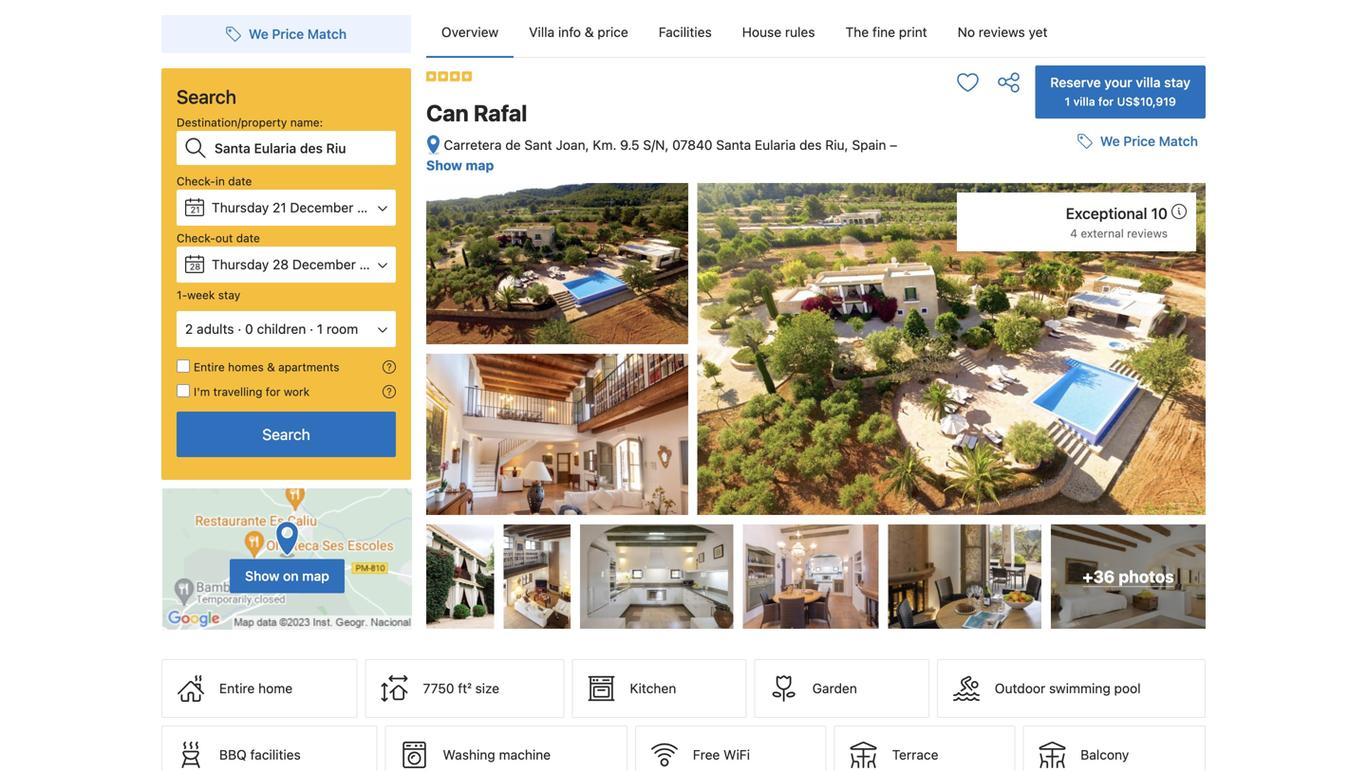 Task type: vqa. For each thing, say whether or not it's contained in the screenshot.
car in the Why should I book a car rental in the United States with Booking.com?
no



Task type: locate. For each thing, give the bounding box(es) containing it.
0 vertical spatial map
[[466, 158, 494, 173]]

1 vertical spatial entire
[[219, 681, 255, 697]]

0 horizontal spatial match
[[307, 26, 347, 42]]

price down us$10,919 on the right of the page
[[1123, 134, 1155, 149]]

exceptional
[[1066, 205, 1147, 223]]

21 down check-in date
[[190, 205, 200, 215]]

no
[[958, 24, 975, 40]]

rules
[[785, 24, 815, 40]]

· right children
[[310, 321, 313, 337]]

show on map
[[245, 569, 329, 584]]

if you select this option, we'll show you popular business travel features like breakfast, wifi and free parking. image
[[383, 385, 396, 399]]

1 horizontal spatial search
[[262, 426, 310, 444]]

0 horizontal spatial for
[[266, 385, 281, 399]]

0 vertical spatial for
[[1098, 95, 1114, 108]]

rafal
[[474, 100, 527, 126]]

we down reserve your villa stay 1 villa for us$10,919
[[1100, 134, 1120, 149]]

for inside reserve your villa stay 1 villa for us$10,919
[[1098, 95, 1114, 108]]

1 vertical spatial show
[[245, 569, 279, 584]]

0 horizontal spatial 28
[[190, 262, 201, 272]]

0 horizontal spatial price
[[272, 26, 304, 42]]

price up the name:
[[272, 26, 304, 42]]

4
[[1070, 227, 1078, 240]]

Where are you going? field
[[207, 131, 396, 165]]

1 horizontal spatial reviews
[[1127, 227, 1168, 240]]

map right on
[[302, 569, 329, 584]]

check- for in
[[177, 175, 215, 188]]

price
[[598, 24, 628, 40]]

1 vertical spatial for
[[266, 385, 281, 399]]

0 vertical spatial date
[[228, 175, 252, 188]]

check-
[[177, 175, 215, 188], [177, 232, 215, 245]]

0 horizontal spatial we
[[249, 26, 268, 42]]

stay right week
[[218, 289, 240, 302]]

eularia
[[755, 137, 796, 153]]

1-
[[177, 289, 187, 302]]

&
[[585, 24, 594, 40], [267, 361, 275, 374]]

1 vertical spatial 1
[[317, 321, 323, 337]]

1 horizontal spatial stay
[[1164, 75, 1190, 90]]

december down thursday 21 december 2023 in the left top of the page
[[292, 257, 356, 272]]

1 horizontal spatial 28
[[273, 257, 289, 272]]

1 inside dropdown button
[[317, 321, 323, 337]]

match down us$10,919 on the right of the page
[[1159, 134, 1198, 149]]

0 horizontal spatial villa
[[1073, 95, 1095, 108]]

0 horizontal spatial show
[[245, 569, 279, 584]]

in
[[215, 175, 225, 188]]

for down your
[[1098, 95, 1114, 108]]

entire left "home"
[[219, 681, 255, 697]]

wifi
[[724, 748, 750, 763]]

thursday down the out
[[212, 257, 269, 272]]

1 left room
[[317, 321, 323, 337]]

1 horizontal spatial we price match button
[[1070, 125, 1206, 159]]

0 vertical spatial reviews
[[979, 24, 1025, 40]]

free wifi button
[[635, 726, 827, 772]]

we price match button
[[218, 17, 354, 51], [1070, 125, 1206, 159]]

1 vertical spatial december
[[292, 257, 356, 272]]

0 vertical spatial we price match button
[[218, 17, 354, 51]]

entire for entire homes & apartments
[[194, 361, 225, 374]]

1 vertical spatial &
[[267, 361, 275, 374]]

1 vertical spatial stay
[[218, 289, 240, 302]]

1 vertical spatial map
[[302, 569, 329, 584]]

· left 0
[[238, 321, 241, 337]]

28 down thursday 21 december 2023 in the left top of the page
[[273, 257, 289, 272]]

can rafal
[[426, 100, 527, 126]]

thursday for thursday 21 december 2023
[[212, 200, 269, 216]]

1 horizontal spatial we
[[1100, 134, 1120, 149]]

check- for out
[[177, 232, 215, 245]]

destination/property
[[177, 116, 287, 129]]

1 thursday from the top
[[212, 200, 269, 216]]

& inside search section
[[267, 361, 275, 374]]

+36 photos link
[[1051, 525, 1206, 630]]

1 vertical spatial search
[[262, 426, 310, 444]]

–
[[890, 137, 897, 153]]

1 horizontal spatial for
[[1098, 95, 1114, 108]]

1 horizontal spatial price
[[1123, 134, 1155, 149]]

match up the name:
[[307, 26, 347, 42]]

villa down reserve
[[1073, 95, 1095, 108]]

& for homes
[[267, 361, 275, 374]]

villa
[[1136, 75, 1161, 90], [1073, 95, 1095, 108]]

0 vertical spatial stay
[[1164, 75, 1190, 90]]

apartments
[[278, 361, 339, 374]]

reserve
[[1050, 75, 1101, 90]]

0
[[245, 321, 253, 337]]

thursday for thursday 28 december 2023
[[212, 257, 269, 272]]

house
[[742, 24, 781, 40]]

date right in
[[228, 175, 252, 188]]

+36
[[1083, 567, 1115, 587]]

carretera de sant joan, km. 9.5 s/n, 07840 santa eularia des riu, spain – show map
[[426, 137, 897, 173]]

1 vertical spatial date
[[236, 232, 260, 245]]

your
[[1104, 75, 1132, 90]]

1 check- from the top
[[177, 175, 215, 188]]

we price match button up the name:
[[218, 17, 354, 51]]

1 horizontal spatial match
[[1159, 134, 1198, 149]]

garden
[[812, 681, 857, 697]]

bbq
[[219, 748, 247, 763]]

0 horizontal spatial map
[[302, 569, 329, 584]]

stay inside search section
[[218, 289, 240, 302]]

1 horizontal spatial map
[[466, 158, 494, 173]]

+36 photos
[[1083, 567, 1174, 587]]

stay up us$10,919 on the right of the page
[[1164, 75, 1190, 90]]

december
[[290, 200, 354, 216], [292, 257, 356, 272]]

0 horizontal spatial we price match
[[249, 26, 347, 42]]

washing machine button
[[385, 726, 627, 772]]

0 horizontal spatial stay
[[218, 289, 240, 302]]

show inside search section
[[245, 569, 279, 584]]

we price match button down us$10,919 on the right of the page
[[1070, 125, 1206, 159]]

0 vertical spatial thursday
[[212, 200, 269, 216]]

check- up week
[[177, 232, 215, 245]]

thursday
[[212, 200, 269, 216], [212, 257, 269, 272]]

1 vertical spatial check-
[[177, 232, 215, 245]]

& right info
[[585, 24, 594, 40]]

1 · from the left
[[238, 321, 241, 337]]

2023 up thursday 28 december 2023
[[357, 200, 389, 216]]

2 · from the left
[[310, 321, 313, 337]]

name:
[[290, 116, 323, 129]]

map inside carretera de sant joan, km. 9.5 s/n, 07840 santa eularia des riu, spain – show map
[[466, 158, 494, 173]]

reviews right no
[[979, 24, 1025, 40]]

1 vertical spatial reviews
[[1127, 227, 1168, 240]]

washing machine
[[443, 748, 551, 763]]

1 horizontal spatial we price match
[[1100, 134, 1198, 149]]

1 down reserve
[[1065, 95, 1070, 108]]

1 vertical spatial thursday
[[212, 257, 269, 272]]

villa info & price link
[[514, 8, 643, 57]]

villa up us$10,919 on the right of the page
[[1136, 75, 1161, 90]]

1 vertical spatial we
[[1100, 134, 1120, 149]]

1
[[1065, 95, 1070, 108], [317, 321, 323, 337]]

homes
[[228, 361, 264, 374]]

we up destination/property name:
[[249, 26, 268, 42]]

we price match down us$10,919 on the right of the page
[[1100, 134, 1198, 149]]

& right the homes
[[267, 361, 275, 374]]

0 horizontal spatial &
[[267, 361, 275, 374]]

2 check- from the top
[[177, 232, 215, 245]]

reviews down 10
[[1127, 227, 1168, 240]]

1 horizontal spatial villa
[[1136, 75, 1161, 90]]

0 vertical spatial entire
[[194, 361, 225, 374]]

0 vertical spatial price
[[272, 26, 304, 42]]

0 vertical spatial we price match
[[249, 26, 347, 42]]

7750 ft² size
[[423, 681, 499, 697]]

december up thursday 28 december 2023
[[290, 200, 354, 216]]

2 thursday from the top
[[212, 257, 269, 272]]

0 vertical spatial december
[[290, 200, 354, 216]]

reviews
[[979, 24, 1025, 40], [1127, 227, 1168, 240]]

21 up thursday 28 december 2023
[[273, 200, 286, 216]]

date right the out
[[236, 232, 260, 245]]

1 vertical spatial 2023
[[359, 257, 392, 272]]

price
[[272, 26, 304, 42], [1123, 134, 1155, 149]]

1 vertical spatial price
[[1123, 134, 1155, 149]]

1 horizontal spatial 1
[[1065, 95, 1070, 108]]

1 horizontal spatial &
[[585, 24, 594, 40]]

entire up i'm
[[194, 361, 225, 374]]

0 horizontal spatial 1
[[317, 321, 323, 337]]

show on map button
[[161, 488, 413, 631], [230, 560, 345, 594]]

for inside search section
[[266, 385, 281, 399]]

0 horizontal spatial 21
[[190, 205, 200, 215]]

we'll show you stays where you can have the entire place to yourself image
[[383, 361, 396, 374], [383, 361, 396, 374]]

thursday down in
[[212, 200, 269, 216]]

match
[[307, 26, 347, 42], [1159, 134, 1198, 149]]

2023 down thursday 21 december 2023 in the left top of the page
[[359, 257, 392, 272]]

1 vertical spatial villa
[[1073, 95, 1095, 108]]

we price match
[[249, 26, 347, 42], [1100, 134, 1198, 149]]

entire inside search section
[[194, 361, 225, 374]]

ft²
[[458, 681, 472, 697]]

0 horizontal spatial reviews
[[979, 24, 1025, 40]]

stay
[[1164, 75, 1190, 90], [218, 289, 240, 302]]

out
[[215, 232, 233, 245]]

1 vertical spatial match
[[1159, 134, 1198, 149]]

we price match up the name:
[[249, 26, 347, 42]]

sant
[[524, 137, 552, 153]]

outdoor swimming pool button
[[937, 660, 1206, 719]]

exceptional 10 4 external reviews
[[1066, 205, 1168, 240]]

search down work
[[262, 426, 310, 444]]

0 vertical spatial &
[[585, 24, 594, 40]]

search inside button
[[262, 426, 310, 444]]

external
[[1081, 227, 1124, 240]]

balcony
[[1081, 748, 1129, 763]]

28 up week
[[190, 262, 201, 272]]

0 vertical spatial match
[[307, 26, 347, 42]]

kitchen
[[630, 681, 676, 697]]

search up destination/property
[[177, 85, 236, 108]]

week
[[187, 289, 215, 302]]

1 horizontal spatial 21
[[273, 200, 286, 216]]

terrace button
[[834, 726, 1015, 772]]

0 vertical spatial 1
[[1065, 95, 1070, 108]]

0 vertical spatial villa
[[1136, 75, 1161, 90]]

0 vertical spatial check-
[[177, 175, 215, 188]]

9.5
[[620, 137, 639, 153]]

1 horizontal spatial ·
[[310, 321, 313, 337]]

no reviews yet link
[[942, 8, 1063, 57]]

entire inside button
[[219, 681, 255, 697]]

0 horizontal spatial ·
[[238, 321, 241, 337]]

for left work
[[266, 385, 281, 399]]

date for check-in date
[[228, 175, 252, 188]]

check- up check-out date on the top of the page
[[177, 175, 215, 188]]

21
[[273, 200, 286, 216], [190, 205, 200, 215]]

print
[[899, 24, 927, 40]]

0 vertical spatial we
[[249, 26, 268, 42]]

show left on
[[245, 569, 279, 584]]

we
[[249, 26, 268, 42], [1100, 134, 1120, 149]]

1 horizontal spatial show
[[426, 158, 462, 173]]

bbq facilities button
[[161, 726, 377, 772]]

map down carretera
[[466, 158, 494, 173]]

click to open map view image
[[426, 135, 441, 156]]

0 vertical spatial 2023
[[357, 200, 389, 216]]

2023 for thursday 28 december 2023
[[359, 257, 392, 272]]

0 vertical spatial search
[[177, 85, 236, 108]]

0 vertical spatial show
[[426, 158, 462, 173]]

free wifi
[[693, 748, 750, 763]]

show down "click to open map view" icon on the top left of page
[[426, 158, 462, 173]]



Task type: describe. For each thing, give the bounding box(es) containing it.
outdoor
[[995, 681, 1045, 697]]

& for info
[[585, 24, 594, 40]]

s/n,
[[643, 137, 669, 153]]

the
[[845, 24, 869, 40]]

on
[[283, 569, 299, 584]]

kitchen button
[[572, 660, 747, 719]]

2 adults · 0 children · 1 room button
[[177, 311, 396, 347]]

riu,
[[825, 137, 848, 153]]

free
[[693, 748, 720, 763]]

if you select this option, we'll show you popular business travel features like breakfast, wifi and free parking. image
[[383, 385, 396, 399]]

search button
[[177, 412, 396, 458]]

the fine print
[[845, 24, 927, 40]]

10
[[1151, 205, 1168, 223]]

2023 for thursday 21 december 2023
[[357, 200, 389, 216]]

we price match inside search section
[[249, 26, 347, 42]]

map inside search section
[[302, 569, 329, 584]]

thursday 28 december 2023
[[212, 257, 392, 272]]

bbq facilities
[[219, 748, 301, 763]]

garden button
[[754, 660, 929, 719]]

villa info & price
[[529, 24, 628, 40]]

machine
[[499, 748, 551, 763]]

size
[[475, 681, 499, 697]]

stay inside reserve your villa stay 1 villa for us$10,919
[[1164, 75, 1190, 90]]

the fine print link
[[830, 8, 942, 57]]

joan,
[[556, 137, 589, 153]]

travelling
[[213, 385, 262, 399]]

us$10,919
[[1117, 95, 1176, 108]]

swimming
[[1049, 681, 1111, 697]]

0 horizontal spatial we price match button
[[218, 17, 354, 51]]

santa
[[716, 137, 751, 153]]

2 adults · 0 children · 1 room
[[185, 321, 358, 337]]

1-week stay
[[177, 289, 240, 302]]

room
[[327, 321, 358, 337]]

can
[[426, 100, 469, 126]]

adults
[[197, 321, 234, 337]]

entire home button
[[161, 660, 357, 719]]

facilities
[[659, 24, 712, 40]]

reviews inside exceptional 10 4 external reviews
[[1127, 227, 1168, 240]]

07840
[[672, 137, 713, 153]]

outdoor swimming pool
[[995, 681, 1141, 697]]

check-out date
[[177, 232, 260, 245]]

home
[[258, 681, 293, 697]]

des
[[799, 137, 822, 153]]

overview
[[441, 24, 499, 40]]

december for 28
[[292, 257, 356, 272]]

thursday 21 december 2023
[[212, 200, 389, 216]]

search section
[[154, 0, 419, 631]]

entire home
[[219, 681, 293, 697]]

price inside search section
[[272, 26, 304, 42]]

destination/property name:
[[177, 116, 323, 129]]

yet
[[1029, 24, 1048, 40]]

0 horizontal spatial search
[[177, 85, 236, 108]]

entire homes & apartments
[[194, 361, 339, 374]]

december for 21
[[290, 200, 354, 216]]

1 inside reserve your villa stay 1 villa for us$10,919
[[1065, 95, 1070, 108]]

rated exceptional element
[[1066, 202, 1168, 225]]

entire for entire home
[[219, 681, 255, 697]]

show inside carretera de sant joan, km. 9.5 s/n, 07840 santa eularia des riu, spain – show map
[[426, 158, 462, 173]]

balcony button
[[1023, 726, 1206, 772]]

show map button
[[426, 158, 494, 173]]

children
[[257, 321, 306, 337]]

house rules
[[742, 24, 815, 40]]

no reviews yet
[[958, 24, 1048, 40]]

fine
[[872, 24, 895, 40]]

work
[[284, 385, 310, 399]]

photos
[[1119, 567, 1174, 587]]

reserve your villa stay 1 villa for us$10,919
[[1050, 75, 1190, 108]]

2
[[185, 321, 193, 337]]

we inside search section
[[249, 26, 268, 42]]

1 vertical spatial we price match button
[[1070, 125, 1206, 159]]

7750 ft² size button
[[365, 660, 564, 719]]

spain
[[852, 137, 886, 153]]

7750
[[423, 681, 454, 697]]

house rules link
[[727, 8, 830, 57]]

check-in date
[[177, 175, 252, 188]]

facilities
[[250, 748, 301, 763]]

facilities link
[[643, 8, 727, 57]]

1 vertical spatial we price match
[[1100, 134, 1198, 149]]

terrace
[[892, 748, 938, 763]]

km.
[[593, 137, 617, 153]]

date for check-out date
[[236, 232, 260, 245]]

pool
[[1114, 681, 1141, 697]]

match inside search section
[[307, 26, 347, 42]]

carretera
[[444, 137, 502, 153]]

i'm
[[194, 385, 210, 399]]

overview link
[[426, 8, 514, 57]]

info
[[558, 24, 581, 40]]

de
[[505, 137, 521, 153]]



